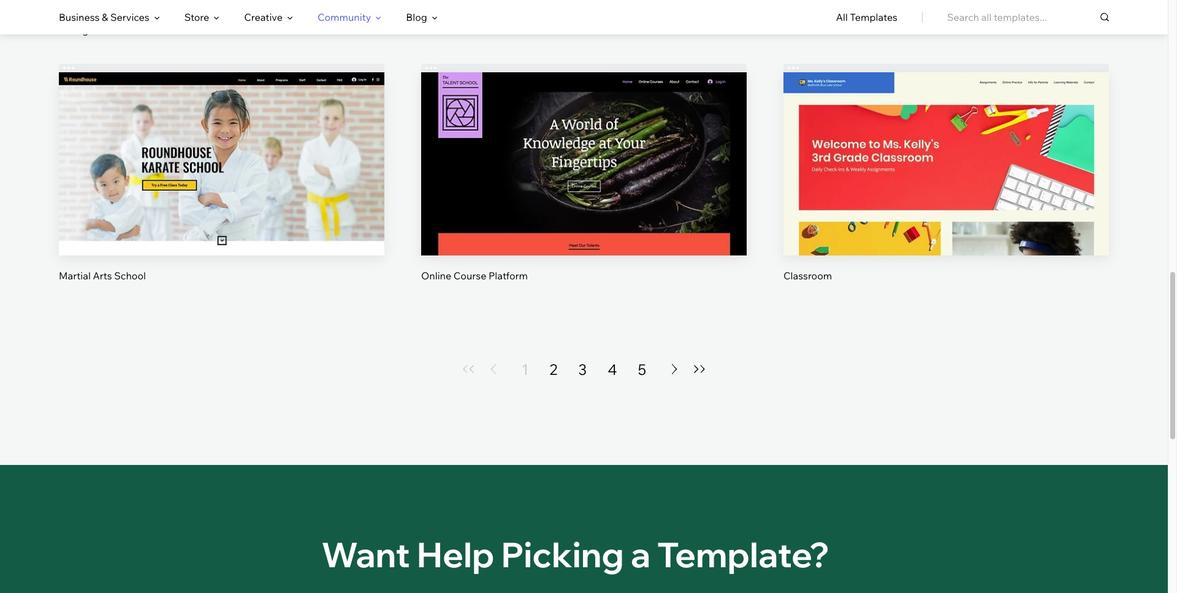 Task type: vqa. For each thing, say whether or not it's contained in the screenshot.
2nd View popup button from right
yes



Task type: describe. For each thing, give the bounding box(es) containing it.
view button for school
[[193, 173, 251, 202]]

edit for platform
[[575, 139, 593, 152]]

4 link
[[608, 360, 617, 379]]

arts
[[93, 270, 112, 282]]

community
[[318, 11, 371, 23]]

blog
[[406, 11, 427, 23]]

picking
[[501, 533, 624, 576]]

a
[[631, 533, 651, 576]]

view inside classroom group
[[935, 181, 958, 193]]

4
[[608, 360, 617, 379]]

tutor
[[421, 24, 445, 36]]

3 link
[[578, 360, 587, 379]]

edit button inside classroom group
[[917, 131, 976, 160]]

all templates
[[836, 11, 898, 23]]

creative
[[244, 11, 283, 23]]

view button inside classroom group
[[917, 173, 976, 202]]

templates
[[850, 11, 898, 23]]

store
[[184, 11, 209, 23]]

education website templates - classroom image
[[784, 72, 1109, 256]]

online course platform
[[421, 270, 528, 282]]

categories by subject element
[[59, 1, 438, 34]]

view for school
[[210, 181, 233, 193]]

5 link
[[638, 360, 647, 379]]

course
[[454, 270, 487, 282]]

martial arts school group
[[59, 64, 385, 283]]

classroom
[[784, 270, 832, 282]]

martial
[[59, 270, 91, 282]]

template?
[[657, 533, 830, 576]]

classroom group
[[784, 64, 1109, 283]]

edit button for school
[[193, 131, 251, 160]]

view for platform
[[573, 181, 596, 193]]

next page image
[[667, 364, 682, 375]]



Task type: locate. For each thing, give the bounding box(es) containing it.
all
[[836, 11, 848, 23]]

2 view from the left
[[573, 181, 596, 193]]

3 view from the left
[[935, 181, 958, 193]]

edit button for platform
[[555, 131, 613, 160]]

edit for school
[[212, 139, 231, 152]]

2 horizontal spatial view
[[935, 181, 958, 193]]

Search search field
[[948, 0, 1109, 34]]

edit inside classroom group
[[937, 139, 956, 152]]

1 horizontal spatial edit button
[[555, 131, 613, 160]]

online
[[421, 270, 452, 282]]

2 edit button from the left
[[555, 131, 613, 160]]

2 horizontal spatial view button
[[917, 173, 976, 202]]

all templates link
[[836, 1, 898, 34]]

view button for platform
[[555, 173, 613, 202]]

last page image
[[693, 366, 707, 374]]

1 horizontal spatial view
[[573, 181, 596, 193]]

view inside online course platform group
[[573, 181, 596, 193]]

1 vertical spatial school
[[114, 270, 146, 282]]

view inside the martial arts school group
[[210, 181, 233, 193]]

garden
[[818, 24, 852, 36]]

&
[[102, 11, 108, 23]]

1 view button from the left
[[193, 173, 251, 202]]

2
[[550, 360, 558, 379]]

college group
[[59, 0, 385, 37]]

business & services
[[59, 11, 149, 23]]

0 horizontal spatial view
[[210, 181, 233, 193]]

0 horizontal spatial school
[[114, 270, 146, 282]]

view button inside the martial arts school group
[[193, 173, 251, 202]]

2 edit from the left
[[575, 139, 593, 152]]

edit button inside the martial arts school group
[[193, 131, 251, 160]]

0 horizontal spatial edit
[[212, 139, 231, 152]]

school left garden
[[784, 24, 816, 36]]

want help picking a template?
[[322, 533, 830, 576]]

online course platform group
[[421, 64, 747, 283]]

1 horizontal spatial edit
[[575, 139, 593, 152]]

want
[[322, 533, 410, 576]]

school garden
[[784, 24, 852, 36]]

school right arts
[[114, 270, 146, 282]]

5
[[638, 360, 647, 379]]

platform
[[489, 270, 528, 282]]

view button
[[193, 173, 251, 202], [555, 173, 613, 202], [917, 173, 976, 202]]

view button inside online course platform group
[[555, 173, 613, 202]]

school
[[784, 24, 816, 36], [114, 270, 146, 282]]

education website templates - online course platform image
[[421, 72, 747, 256]]

college
[[59, 24, 94, 36]]

1
[[522, 360, 529, 379]]

1 edit from the left
[[212, 139, 231, 152]]

0 vertical spatial school
[[784, 24, 816, 36]]

services
[[110, 11, 149, 23]]

0 horizontal spatial view button
[[193, 173, 251, 202]]

0 horizontal spatial edit button
[[193, 131, 251, 160]]

1 edit button from the left
[[193, 131, 251, 160]]

2 view button from the left
[[555, 173, 613, 202]]

1 horizontal spatial view button
[[555, 173, 613, 202]]

view
[[210, 181, 233, 193], [573, 181, 596, 193], [935, 181, 958, 193]]

1 view from the left
[[210, 181, 233, 193]]

edit button inside online course platform group
[[555, 131, 613, 160]]

school inside group
[[114, 270, 146, 282]]

2 link
[[550, 360, 558, 379]]

3
[[578, 360, 587, 379]]

edit
[[212, 139, 231, 152], [575, 139, 593, 152], [937, 139, 956, 152]]

categories. use the left and right arrow keys to navigate the menu element
[[0, 0, 1168, 34]]

help
[[417, 533, 495, 576]]

1 horizontal spatial school
[[784, 24, 816, 36]]

business
[[59, 11, 100, 23]]

3 view button from the left
[[917, 173, 976, 202]]

2 horizontal spatial edit
[[937, 139, 956, 152]]

education website templates - martial arts school image
[[59, 72, 385, 256]]

3 edit button from the left
[[917, 131, 976, 160]]

2 horizontal spatial edit button
[[917, 131, 976, 160]]

edit inside the martial arts school group
[[212, 139, 231, 152]]

martial arts school
[[59, 270, 146, 282]]

edit inside online course platform group
[[575, 139, 593, 152]]

3 edit from the left
[[937, 139, 956, 152]]

edit button
[[193, 131, 251, 160], [555, 131, 613, 160], [917, 131, 976, 160]]

None search field
[[948, 0, 1109, 34]]

education website templates - college image
[[59, 0, 385, 10]]



